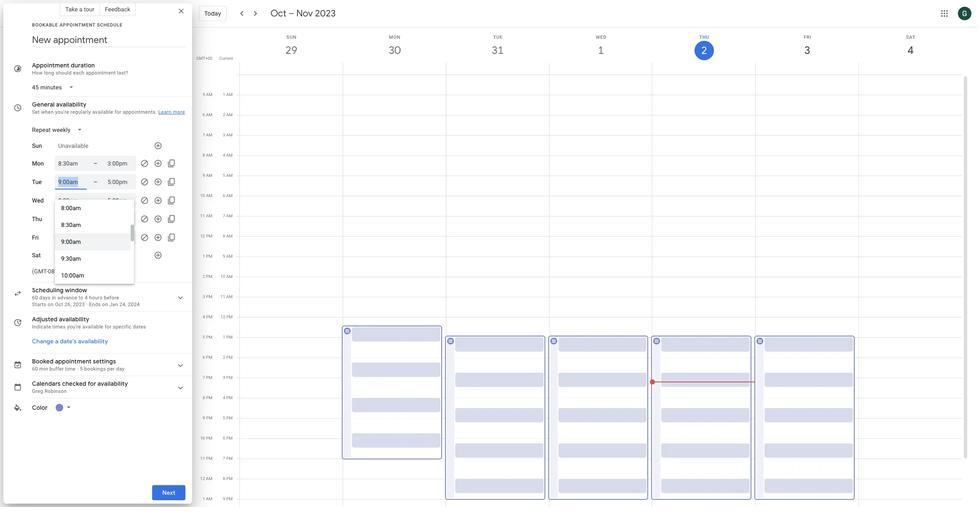 Task type: describe. For each thing, give the bounding box(es) containing it.
each
[[73, 70, 84, 76]]

availability inside general availability set when you're regularly available for appointments. learn more
[[56, 101, 86, 108]]

29 column header
[[239, 27, 343, 75]]

1 horizontal spatial oct
[[270, 8, 286, 19]]

0 vertical spatial 1 am
[[223, 92, 233, 97]]

set
[[32, 109, 40, 115]]

unavailable for sat
[[58, 252, 88, 259]]

oct – nov 2023
[[270, 8, 336, 19]]

30 column header
[[343, 27, 446, 75]]

friday, november 3 element
[[798, 41, 817, 60]]

in
[[52, 295, 56, 301]]

window
[[65, 287, 87, 294]]

1 column header
[[549, 27, 653, 75]]

thu 2
[[699, 35, 710, 57]]

1 vertical spatial 1 pm
[[223, 335, 233, 340]]

nov
[[296, 8, 313, 19]]

take a tour
[[65, 6, 94, 13]]

for inside calendars checked for availability greg robinson
[[88, 380, 96, 388]]

adjusted availability indicate times you're available for specific dates
[[32, 316, 146, 330]]

advance
[[57, 295, 77, 301]]

current
[[219, 56, 233, 61]]

9:00am
[[61, 239, 81, 245]]

learn more link
[[158, 109, 185, 115]]

feedback button
[[100, 3, 136, 16]]

8:00am option
[[55, 200, 131, 217]]

buffer
[[50, 366, 64, 372]]

scheduling window 60 days in advance to 4 hours before starts on oct 26, 2023 · ends on jan 24, 2024
[[32, 287, 140, 308]]

day
[[116, 366, 125, 372]]

8:30am
[[61, 222, 81, 228]]

should
[[56, 70, 72, 76]]

saturday, november 4 element
[[901, 41, 920, 60]]

general availability set when you're regularly available for appointments. learn more
[[32, 101, 185, 115]]

starts
[[32, 302, 46, 308]]

2 cell from the left
[[342, 75, 446, 508]]

for inside adjusted availability indicate times you're available for specific dates
[[105, 324, 111, 330]]

4 column header
[[859, 27, 962, 75]]

0 horizontal spatial 1 pm
[[203, 254, 212, 259]]

how
[[32, 70, 43, 76]]

appointment duration how long should each appointment last?
[[32, 62, 128, 76]]

2 inside thu 2
[[701, 44, 707, 57]]

12 am
[[200, 477, 212, 481]]

4 inside scheduling window 60 days in advance to 4 hours before starts on oct 26, 2023 · ends on jan 24, 2024
[[85, 295, 88, 301]]

learn
[[158, 109, 172, 115]]

31
[[491, 43, 503, 57]]

Start time on Mondays text field
[[58, 158, 83, 169]]

booked
[[32, 358, 54, 365]]

2 vertical spatial 11
[[200, 456, 205, 461]]

1 horizontal spatial 4 pm
[[223, 396, 233, 400]]

10 pm
[[200, 436, 212, 441]]

appointment
[[60, 22, 95, 28]]

0 vertical spatial 8 pm
[[203, 396, 212, 400]]

calendars
[[32, 380, 61, 388]]

take
[[65, 6, 78, 13]]

60 inside scheduling window 60 days in advance to 4 hours before starts on oct 26, 2023 · ends on jan 24, 2024
[[32, 295, 38, 301]]

1 vertical spatial 6 pm
[[223, 436, 233, 441]]

1 vertical spatial 9 am
[[223, 254, 233, 259]]

color
[[32, 404, 48, 412]]

0 vertical spatial 7 am
[[203, 133, 212, 137]]

sun for sun 29
[[287, 35, 297, 40]]

0 horizontal spatial 3 pm
[[203, 295, 212, 299]]

monday, october 30 element
[[385, 41, 404, 60]]

1 on from the left
[[48, 302, 54, 308]]

4 inside sat 4
[[907, 43, 913, 57]]

schedule
[[97, 22, 123, 28]]

unavailable for sun
[[58, 142, 88, 149]]

wednesday, november 1 element
[[591, 41, 611, 60]]

7 cell from the left
[[859, 75, 962, 508]]

more
[[173, 109, 185, 115]]

– for wed
[[94, 197, 97, 204]]

3 column header
[[755, 27, 859, 75]]

0 horizontal spatial 9 pm
[[203, 416, 212, 421]]

4 am
[[223, 153, 233, 158]]

30
[[388, 43, 400, 57]]

1 horizontal spatial 2 pm
[[223, 355, 233, 360]]

0 horizontal spatial 6 pm
[[203, 355, 212, 360]]

1 horizontal spatial 8 pm
[[223, 477, 233, 481]]

0 horizontal spatial 12 pm
[[200, 234, 212, 239]]

– for mon
[[94, 160, 97, 167]]

0 horizontal spatial 7 pm
[[203, 376, 212, 380]]

available inside adjusted availability indicate times you're available for specific dates
[[82, 324, 103, 330]]

– for tue
[[94, 179, 97, 185]]

9:00am option
[[55, 234, 131, 250]]

1 vertical spatial 11
[[220, 295, 225, 299]]

when
[[41, 109, 54, 115]]

bookable
[[32, 22, 58, 28]]

0 horizontal spatial 6 am
[[203, 113, 212, 117]]

tue for tue
[[32, 179, 42, 185]]

sun for sun
[[32, 142, 42, 149]]

appointment inside booked appointment settings 60 min buffer time · 5 bookings per day
[[55, 358, 91, 365]]

2 vertical spatial 12
[[200, 477, 205, 481]]

dates
[[133, 324, 146, 330]]

today button
[[199, 3, 227, 24]]

11 pm
[[200, 456, 212, 461]]

change a date's availability
[[32, 338, 108, 345]]

min
[[39, 366, 48, 372]]

bookings
[[84, 366, 106, 372]]

availability inside button
[[78, 338, 108, 345]]

wed 1
[[596, 35, 607, 57]]

2 column header
[[652, 27, 756, 75]]

thu for thu 2
[[699, 35, 710, 40]]

fri for fri 3
[[804, 35, 812, 40]]

1 horizontal spatial 9 pm
[[223, 497, 233, 502]]

indicate
[[32, 324, 51, 330]]

to
[[79, 295, 83, 301]]

specific
[[113, 324, 132, 330]]

10:00am
[[61, 272, 84, 279]]

tuesday, october 31 element
[[488, 41, 508, 60]]

tour
[[84, 6, 94, 13]]

6 cell from the left
[[755, 75, 859, 508]]

tue 31
[[491, 35, 503, 57]]

– for fri
[[94, 234, 97, 241]]

change
[[32, 338, 54, 345]]

next
[[162, 489, 175, 497]]

sat for sat
[[32, 252, 41, 259]]

hours
[[89, 295, 102, 301]]

general
[[32, 101, 55, 108]]

0 horizontal spatial 4 pm
[[203, 315, 212, 320]]

0 horizontal spatial 9 am
[[203, 173, 212, 178]]

change a date's availability button
[[29, 334, 111, 349]]

per
[[107, 366, 115, 372]]

0 vertical spatial 12
[[200, 234, 205, 239]]

1 vertical spatial 10 am
[[220, 274, 233, 279]]

adjusted
[[32, 316, 58, 323]]

calendars checked for availability greg robinson
[[32, 380, 128, 395]]

grid containing 29
[[196, 27, 969, 508]]

regularly
[[70, 109, 91, 115]]

sat 4
[[906, 35, 916, 57]]

sat for sat 4
[[906, 35, 916, 40]]

date's
[[60, 338, 77, 345]]

time
[[65, 366, 76, 372]]

0 vertical spatial 10 am
[[200, 193, 212, 198]]

· inside scheduling window 60 days in advance to 4 hours before starts on oct 26, 2023 · ends on jan 24, 2024
[[86, 302, 88, 308]]

scheduling
[[32, 287, 64, 294]]

1 horizontal spatial 12 pm
[[221, 315, 233, 320]]

0 horizontal spatial 5 am
[[203, 92, 212, 97]]

long
[[44, 70, 54, 76]]

End time on Mondays text field
[[108, 158, 133, 169]]

8:00am
[[61, 205, 81, 212]]

last?
[[117, 70, 128, 76]]

1 vertical spatial 7 am
[[223, 214, 233, 218]]

wed for wed 1
[[596, 35, 607, 40]]

oct inside scheduling window 60 days in advance to 4 hours before starts on oct 26, 2023 · ends on jan 24, 2024
[[55, 302, 63, 308]]

0 vertical spatial 10
[[200, 193, 205, 198]]

1 vertical spatial 5 pm
[[223, 416, 233, 421]]

9:30am
[[61, 255, 81, 262]]

start time on tuesdays list box
[[55, 200, 134, 284]]

1 vertical spatial 3 pm
[[223, 376, 233, 380]]

9:30am option
[[55, 250, 131, 267]]



Task type: locate. For each thing, give the bounding box(es) containing it.
1 unavailable from the top
[[58, 142, 88, 149]]

pm
[[206, 234, 212, 239], [206, 254, 212, 259], [206, 274, 212, 279], [206, 295, 212, 299], [206, 315, 212, 320], [226, 315, 233, 320], [206, 335, 212, 340], [226, 335, 233, 340], [206, 355, 212, 360], [226, 355, 233, 360], [206, 376, 212, 380], [226, 376, 233, 380], [206, 396, 212, 400], [226, 396, 233, 400], [206, 416, 212, 421], [226, 416, 233, 421], [206, 436, 212, 441], [226, 436, 233, 441], [206, 456, 212, 461], [226, 456, 233, 461], [226, 477, 233, 481], [226, 497, 233, 502]]

2024
[[128, 302, 140, 308]]

0 horizontal spatial 8 am
[[203, 153, 212, 158]]

a left date's
[[55, 338, 58, 345]]

1 vertical spatial you're
[[67, 324, 81, 330]]

0 vertical spatial oct
[[270, 8, 286, 19]]

mon for mon 30
[[389, 35, 401, 40]]

1 vertical spatial mon
[[32, 160, 44, 167]]

0 vertical spatial mon
[[389, 35, 401, 40]]

0 vertical spatial 3 pm
[[203, 295, 212, 299]]

appointment up time
[[55, 358, 91, 365]]

2 60 from the top
[[32, 366, 38, 372]]

sat left 9:30am
[[32, 252, 41, 259]]

1 vertical spatial 5 am
[[223, 173, 233, 178]]

3 inside 'fri 3'
[[804, 43, 810, 57]]

oct down in
[[55, 302, 63, 308]]

tue up 31
[[493, 35, 503, 40]]

sat up 'saturday, november 4' element
[[906, 35, 916, 40]]

3
[[804, 43, 810, 57], [223, 133, 225, 137], [203, 295, 205, 299], [223, 376, 225, 380]]

cell
[[240, 75, 343, 508], [342, 75, 446, 508], [445, 75, 549, 508], [548, 75, 653, 508], [650, 75, 756, 508], [755, 75, 859, 508], [859, 75, 962, 508]]

1 horizontal spatial 5 am
[[223, 173, 233, 178]]

mon for mon
[[32, 160, 44, 167]]

on left jan
[[102, 302, 108, 308]]

5
[[203, 92, 205, 97], [223, 173, 225, 178], [203, 335, 205, 340], [80, 366, 83, 372], [223, 416, 225, 421]]

availability down '26,' on the left of page
[[59, 316, 89, 323]]

you're inside general availability set when you're regularly available for appointments. learn more
[[55, 109, 69, 115]]

0 horizontal spatial mon
[[32, 160, 44, 167]]

1 horizontal spatial 9 am
[[223, 254, 233, 259]]

thu up "thursday, november 2, today" element
[[699, 35, 710, 40]]

End time on Tuesdays text field
[[108, 177, 133, 187]]

1 cell from the left
[[240, 75, 343, 508]]

0 horizontal spatial 8 pm
[[203, 396, 212, 400]]

1 am up 2 am at the top of page
[[223, 92, 233, 97]]

1 pm
[[203, 254, 212, 259], [223, 335, 233, 340]]

0 horizontal spatial 1 am
[[203, 497, 212, 502]]

4 cell from the left
[[548, 75, 653, 508]]

wed
[[596, 35, 607, 40], [32, 197, 44, 204]]

– right the start time on tuesdays text field
[[94, 179, 97, 185]]

0 horizontal spatial 2023
[[73, 302, 85, 308]]

you're inside adjusted availability indicate times you're available for specific dates
[[67, 324, 81, 330]]

60 inside booked appointment settings 60 min buffer time · 5 bookings per day
[[32, 366, 38, 372]]

0 vertical spatial a
[[79, 6, 82, 13]]

1 horizontal spatial 7 pm
[[223, 456, 233, 461]]

31 column header
[[446, 27, 549, 75]]

availability
[[56, 101, 86, 108], [59, 316, 89, 323], [78, 338, 108, 345], [98, 380, 128, 388]]

8
[[203, 153, 205, 158], [223, 234, 225, 239], [203, 396, 205, 400], [223, 477, 225, 481]]

–
[[289, 8, 294, 19], [94, 160, 97, 167], [94, 179, 97, 185], [94, 197, 97, 204], [94, 234, 97, 241]]

sun up 29
[[287, 35, 297, 40]]

wed inside 1 column header
[[596, 35, 607, 40]]

11 am
[[200, 214, 212, 218], [220, 295, 233, 299]]

a left tour
[[79, 6, 82, 13]]

feedback
[[105, 6, 130, 13]]

appointment
[[32, 62, 69, 69]]

8 am
[[203, 153, 212, 158], [223, 234, 233, 239]]

on down in
[[48, 302, 54, 308]]

1 horizontal spatial 2023
[[315, 8, 336, 19]]

0 horizontal spatial sun
[[32, 142, 42, 149]]

appointment down duration
[[86, 70, 116, 76]]

sun down 'set'
[[32, 142, 42, 149]]

2 on from the left
[[102, 302, 108, 308]]

for down bookings
[[88, 380, 96, 388]]

1 vertical spatial 9 pm
[[223, 497, 233, 502]]

0 vertical spatial thu
[[699, 35, 710, 40]]

1 horizontal spatial a
[[79, 6, 82, 13]]

4
[[907, 43, 913, 57], [223, 153, 225, 158], [85, 295, 88, 301], [203, 315, 205, 320], [223, 396, 225, 400]]

appointment
[[86, 70, 116, 76], [55, 358, 91, 365]]

next button
[[152, 483, 185, 503]]

0 vertical spatial sat
[[906, 35, 916, 40]]

1 vertical spatial 12 pm
[[221, 315, 233, 320]]

availability up 'regularly'
[[56, 101, 86, 108]]

0 vertical spatial 6 pm
[[203, 355, 212, 360]]

row inside grid
[[236, 75, 962, 508]]

6 am down 4 am at top
[[223, 193, 233, 198]]

0 horizontal spatial 5 pm
[[203, 335, 212, 340]]

ends
[[89, 302, 101, 308]]

1 am
[[223, 92, 233, 97], [203, 497, 212, 502]]

7
[[203, 133, 205, 137], [223, 214, 225, 218], [203, 376, 205, 380], [223, 456, 225, 461]]

1 horizontal spatial 6 am
[[223, 193, 233, 198]]

you're
[[55, 109, 69, 115], [67, 324, 81, 330]]

tue
[[493, 35, 503, 40], [32, 179, 42, 185]]

6
[[203, 113, 205, 117], [223, 193, 225, 198], [203, 355, 205, 360], [223, 436, 225, 441]]

1 horizontal spatial sun
[[287, 35, 297, 40]]

for inside general availability set when you're regularly available for appointments. learn more
[[115, 109, 121, 115]]

grid
[[196, 27, 969, 508]]

greg
[[32, 389, 43, 395]]

available down ends
[[82, 324, 103, 330]]

0 vertical spatial 6 am
[[203, 113, 212, 117]]

5 inside booked appointment settings 60 min buffer time · 5 bookings per day
[[80, 366, 83, 372]]

1 vertical spatial available
[[82, 324, 103, 330]]

tue for tue 31
[[493, 35, 503, 40]]

wed left "start time on wednesdays" text field
[[32, 197, 44, 204]]

days
[[39, 295, 50, 301]]

9 am
[[203, 173, 212, 178], [223, 254, 233, 259]]

1 vertical spatial 60
[[32, 366, 38, 372]]

7 pm
[[203, 376, 212, 380], [223, 456, 233, 461]]

jan
[[109, 302, 118, 308]]

unavailable
[[58, 142, 88, 149], [58, 252, 88, 259]]

0 vertical spatial 7 pm
[[203, 376, 212, 380]]

26,
[[65, 302, 72, 308]]

mon 30
[[388, 35, 401, 57]]

6 am
[[203, 113, 212, 117], [223, 193, 233, 198]]

wed for wed
[[32, 197, 44, 204]]

booked appointment settings 60 min buffer time · 5 bookings per day
[[32, 358, 125, 372]]

2023 right nov on the top
[[315, 8, 336, 19]]

2 unavailable from the top
[[58, 252, 88, 259]]

1 vertical spatial 1 am
[[203, 497, 212, 502]]

available right 'regularly'
[[92, 109, 113, 115]]

9
[[203, 173, 205, 178], [223, 254, 225, 259], [203, 416, 205, 421], [223, 497, 225, 502]]

sun 29
[[285, 35, 297, 57]]

0 vertical spatial 5 pm
[[203, 335, 212, 340]]

1 vertical spatial appointment
[[55, 358, 91, 365]]

0 horizontal spatial fri
[[32, 234, 39, 241]]

oct left nov on the top
[[270, 8, 286, 19]]

1 vertical spatial 7 pm
[[223, 456, 233, 461]]

29
[[285, 43, 297, 57]]

9 pm
[[203, 416, 212, 421], [223, 497, 233, 502]]

1 vertical spatial ·
[[77, 366, 78, 372]]

· right time
[[77, 366, 78, 372]]

0 vertical spatial 11
[[200, 214, 205, 218]]

10
[[200, 193, 205, 198], [220, 274, 225, 279], [200, 436, 205, 441]]

available
[[92, 109, 113, 115], [82, 324, 103, 330]]

robinson
[[45, 389, 67, 395]]

11
[[200, 214, 205, 218], [220, 295, 225, 299], [200, 456, 205, 461]]

tue inside tue 31
[[493, 35, 503, 40]]

appointment inside appointment duration how long should each appointment last?
[[86, 70, 116, 76]]

fri up "friday, november 3" element
[[804, 35, 812, 40]]

availability inside adjusted availability indicate times you're available for specific dates
[[59, 316, 89, 323]]

mon up 30 in the top of the page
[[389, 35, 401, 40]]

2023 down to
[[73, 302, 85, 308]]

thursday, november 2, today element
[[695, 41, 714, 60]]

1 60 from the top
[[32, 295, 38, 301]]

1 horizontal spatial 7 am
[[223, 214, 233, 218]]

– left end time on mondays text box
[[94, 160, 97, 167]]

availability down the per
[[98, 380, 128, 388]]

0 vertical spatial 2 pm
[[203, 274, 212, 279]]

None field
[[29, 80, 80, 95], [29, 122, 89, 137], [29, 264, 120, 279], [29, 80, 80, 95], [29, 122, 89, 137], [29, 264, 120, 279]]

1 vertical spatial thu
[[32, 216, 42, 223]]

times
[[52, 324, 66, 330]]

you're up change a date's availability
[[67, 324, 81, 330]]

tue left the start time on tuesdays text field
[[32, 179, 42, 185]]

a
[[79, 6, 82, 13], [55, 338, 58, 345]]

· inside booked appointment settings 60 min buffer time · 5 bookings per day
[[77, 366, 78, 372]]

1 horizontal spatial wed
[[596, 35, 607, 40]]

24,
[[119, 302, 126, 308]]

you're for adjusted
[[67, 324, 81, 330]]

1 horizontal spatial 3 pm
[[223, 376, 233, 380]]

3 am
[[223, 133, 233, 137]]

0 horizontal spatial thu
[[32, 216, 42, 223]]

mon left 'start time on mondays' text box
[[32, 160, 44, 167]]

8 pm up 10 pm on the left bottom of the page
[[203, 396, 212, 400]]

2023
[[315, 8, 336, 19], [73, 302, 85, 308]]

0 vertical spatial unavailable
[[58, 142, 88, 149]]

sunday, october 29 element
[[282, 41, 301, 60]]

·
[[86, 302, 88, 308], [77, 366, 78, 372]]

0 vertical spatial 9 pm
[[203, 416, 212, 421]]

fri inside 3 column header
[[804, 35, 812, 40]]

0 vertical spatial 8 am
[[203, 153, 212, 158]]

thu inside 2 column header
[[699, 35, 710, 40]]

appointments.
[[123, 109, 157, 115]]

1 horizontal spatial tue
[[493, 35, 503, 40]]

6 am left 2 am at the top of page
[[203, 113, 212, 117]]

1 vertical spatial 4 pm
[[223, 396, 233, 400]]

for left specific
[[105, 324, 111, 330]]

mon inside mon 30
[[389, 35, 401, 40]]

0 vertical spatial 9 am
[[203, 173, 212, 178]]

a for take
[[79, 6, 82, 13]]

– up 8:30am option
[[94, 197, 97, 204]]

1 inside wed 1
[[598, 43, 604, 57]]

5 cell from the left
[[650, 75, 756, 508]]

0 horizontal spatial 2 pm
[[203, 274, 212, 279]]

checked
[[62, 380, 86, 388]]

0 horizontal spatial 11 am
[[200, 214, 212, 218]]

1 am down 12 am
[[203, 497, 212, 502]]

for left the appointments.
[[115, 109, 121, 115]]

End time on Wednesdays text field
[[108, 196, 133, 206]]

2 vertical spatial 10
[[200, 436, 205, 441]]

12 pm
[[200, 234, 212, 239], [221, 315, 233, 320]]

availability down adjusted availability indicate times you're available for specific dates
[[78, 338, 108, 345]]

0 horizontal spatial sat
[[32, 252, 41, 259]]

0 horizontal spatial tue
[[32, 179, 42, 185]]

1 horizontal spatial on
[[102, 302, 108, 308]]

10:00am option
[[55, 267, 131, 284]]

3 cell from the left
[[445, 75, 549, 508]]

8:30am option
[[55, 217, 131, 234]]

thu left 8:30am
[[32, 216, 42, 223]]

1 vertical spatial 11 am
[[220, 295, 233, 299]]

Add title text field
[[32, 34, 185, 46]]

thu
[[699, 35, 710, 40], [32, 216, 42, 223]]

0 vertical spatial 11 am
[[200, 214, 212, 218]]

1 vertical spatial 10
[[220, 274, 225, 279]]

2023 inside scheduling window 60 days in advance to 4 hours before starts on oct 26, 2023 · ends on jan 24, 2024
[[73, 302, 85, 308]]

1 horizontal spatial ·
[[86, 302, 88, 308]]

0 vertical spatial fri
[[804, 35, 812, 40]]

2 am
[[223, 113, 233, 117]]

1 vertical spatial 8 am
[[223, 234, 233, 239]]

fri left 9:00am
[[32, 234, 39, 241]]

take a tour button
[[60, 3, 100, 16]]

0 vertical spatial ·
[[86, 302, 88, 308]]

fri 3
[[804, 35, 812, 57]]

2 vertical spatial for
[[88, 380, 96, 388]]

5 am down gmt+00
[[203, 92, 212, 97]]

1 horizontal spatial 8 am
[[223, 234, 233, 239]]

1 horizontal spatial 11 am
[[220, 295, 233, 299]]

sun
[[287, 35, 297, 40], [32, 142, 42, 149]]

today
[[204, 10, 221, 17]]

0 vertical spatial 60
[[32, 295, 38, 301]]

gmt+00
[[196, 56, 212, 61]]

8 pm right 12 am
[[223, 477, 233, 481]]

fri for fri
[[32, 234, 39, 241]]

1 vertical spatial 12
[[221, 315, 225, 320]]

Start time on Tuesdays text field
[[58, 177, 83, 187]]

sat inside 4 'column header'
[[906, 35, 916, 40]]

availability inside calendars checked for availability greg robinson
[[98, 380, 128, 388]]

– left nov on the top
[[289, 8, 294, 19]]

1 horizontal spatial sat
[[906, 35, 916, 40]]

1 vertical spatial 2 pm
[[223, 355, 233, 360]]

2 pm
[[203, 274, 212, 279], [223, 355, 233, 360]]

– down 8:30am option
[[94, 234, 97, 241]]

0 vertical spatial tue
[[493, 35, 503, 40]]

a for change
[[55, 338, 58, 345]]

8 pm
[[203, 396, 212, 400], [223, 477, 233, 481]]

0 horizontal spatial oct
[[55, 302, 63, 308]]

1 horizontal spatial mon
[[389, 35, 401, 40]]

1 horizontal spatial thu
[[699, 35, 710, 40]]

60 up starts
[[32, 295, 38, 301]]

bookable appointment schedule
[[32, 22, 123, 28]]

available inside general availability set when you're regularly available for appointments. learn more
[[92, 109, 113, 115]]

1 vertical spatial sun
[[32, 142, 42, 149]]

settings
[[93, 358, 116, 365]]

Start time on Wednesdays text field
[[58, 196, 83, 206]]

you're right the when
[[55, 109, 69, 115]]

thu for thu
[[32, 216, 42, 223]]

1 vertical spatial 6 am
[[223, 193, 233, 198]]

0 horizontal spatial 10 am
[[200, 193, 212, 198]]

row
[[236, 75, 962, 508]]

unavailable down 9:00am
[[58, 252, 88, 259]]

1 horizontal spatial 10 am
[[220, 274, 233, 279]]

sun inside "sun 29"
[[287, 35, 297, 40]]

you're for general
[[55, 109, 69, 115]]

wed up wednesday, november 1 element
[[596, 35, 607, 40]]

2 horizontal spatial for
[[115, 109, 121, 115]]

60 left min
[[32, 366, 38, 372]]

1 vertical spatial for
[[105, 324, 111, 330]]

1 horizontal spatial 1 pm
[[223, 335, 233, 340]]

5 am down 4 am at top
[[223, 173, 233, 178]]

· left ends
[[86, 302, 88, 308]]

before
[[104, 295, 119, 301]]

duration
[[71, 62, 95, 69]]

1 vertical spatial unavailable
[[58, 252, 88, 259]]

unavailable up 'start time on mondays' text box
[[58, 142, 88, 149]]

0 horizontal spatial for
[[88, 380, 96, 388]]

10 am
[[200, 193, 212, 198], [220, 274, 233, 279]]

1 horizontal spatial for
[[105, 324, 111, 330]]

1 horizontal spatial 5 pm
[[223, 416, 233, 421]]



Task type: vqa. For each thing, say whether or not it's contained in the screenshot.
Events from Gmail
no



